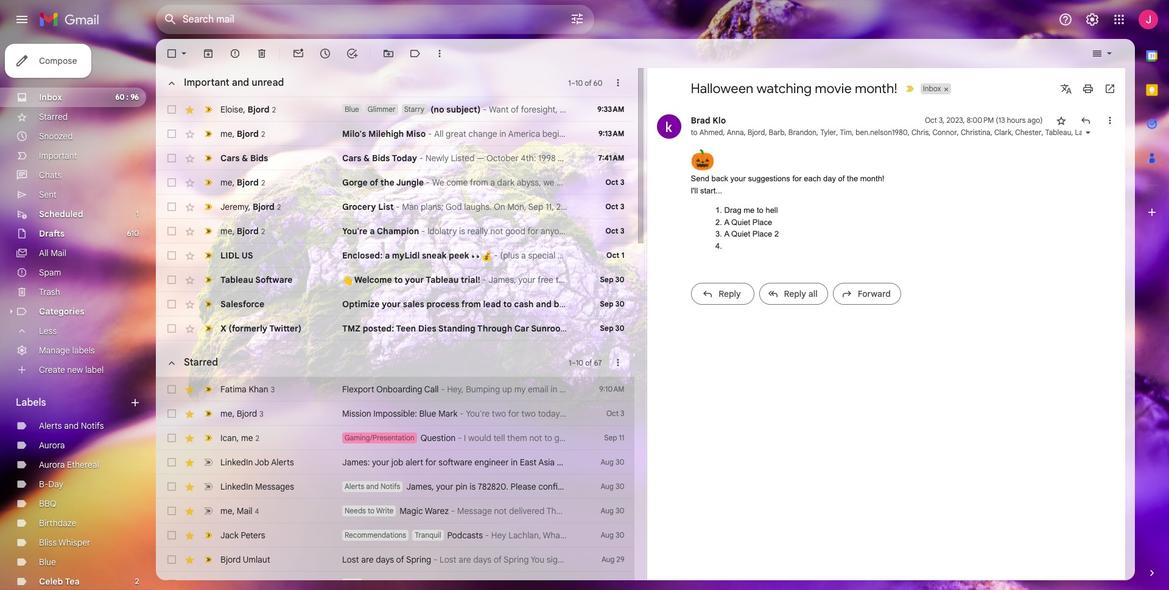 Task type: vqa. For each thing, say whether or not it's contained in the screenshot.
PRIVACY
no



Task type: describe. For each thing, give the bounding box(es) containing it.
jack peters
[[220, 530, 265, 541]]

ethereal
[[67, 460, 99, 471]]

aurora for aurora ethereal
[[39, 460, 65, 471]]

row containing linkedin job alerts
[[156, 451, 634, 475]]

1 for 1 – 10 of 67
[[569, 358, 572, 368]]

clark
[[994, 128, 1012, 137]]

from
[[462, 299, 481, 310]]

- right today
[[419, 153, 423, 164]]

3 for grocery list -
[[620, 202, 625, 211]]

labels navigation
[[0, 39, 156, 591]]

halloween watching movie month! main content
[[156, 39, 1169, 591]]

labels
[[72, 345, 95, 356]]

your left pin
[[436, 482, 453, 493]]

blue link
[[39, 557, 56, 568]]

your left email
[[570, 482, 588, 493]]

drafts
[[39, 228, 65, 239]]

been
[[573, 457, 593, 468]]

💰 image
[[482, 251, 492, 262]]

3 for gorge of the jungle -
[[620, 178, 625, 187]]

for for alert
[[425, 457, 436, 468]]

enclosed:
[[342, 250, 383, 261]]

suggestions
[[748, 174, 790, 183]]

your left sales
[[382, 299, 401, 310]]

delete image
[[256, 48, 268, 60]]

bjord for row containing jeremy
[[253, 201, 275, 212]]

30 for salesforce
[[615, 300, 625, 309]]

1 – 10 of 60
[[568, 78, 603, 87]]

manage
[[39, 345, 70, 356]]

the left party!
[[565, 579, 578, 590]]

oct for grocery list -
[[605, 202, 619, 211]]

- right list at left
[[396, 202, 400, 213]]

the right liked
[[455, 579, 468, 590]]

and for alerts and notifs james, your pin is 782820. please confirm your email address
[[366, 482, 379, 491]]

- right spring
[[434, 555, 438, 566]]

chester
[[1015, 128, 1042, 137]]

12 row from the top
[[156, 402, 634, 426]]

birthdaze
[[39, 518, 76, 529]]

the inside important and unread tab panel
[[381, 177, 394, 188]]

of right the gorge
[[370, 177, 378, 188]]

james,
[[406, 482, 434, 493]]

Not starred checkbox
[[1055, 114, 1067, 127]]

2 inside drag me to hell a quiet place a quiet place 2
[[775, 230, 779, 239]]

inbox for inbox button
[[923, 84, 941, 93]]

aurora ethereal
[[39, 460, 99, 471]]

ican , me 2
[[220, 433, 259, 444]]

- right the question
[[458, 433, 462, 444]]

anna
[[727, 128, 744, 137]]

bliss whisper link
[[39, 538, 90, 549]]

30 for x (formerly twitter)
[[615, 324, 625, 333]]

2 quiet from the top
[[731, 230, 750, 239]]

2 a from the top
[[724, 230, 729, 239]]

bliss whisper
[[39, 538, 90, 549]]

inbox section options image
[[612, 77, 625, 89]]

4 aug 30 from the top
[[601, 531, 625, 540]]

days
[[376, 555, 394, 566]]

oct 3 for -
[[605, 227, 625, 236]]

scheduled
[[39, 209, 83, 220]]

klo
[[713, 115, 726, 126]]

of inside send back your suggestions for each day of the month! i'll start...
[[838, 174, 845, 183]]

tea
[[65, 577, 80, 588]]

car
[[514, 323, 529, 334]]

row containing eloise
[[156, 97, 634, 122]]

alerts and notifs link
[[39, 421, 104, 432]]

(formerly
[[229, 323, 267, 334]]

trial!
[[461, 275, 480, 286]]

the inside send back your suggestions for each day of the month! i'll start...
[[847, 174, 858, 183]]

1 for 1
[[136, 209, 139, 219]]

be...
[[627, 323, 646, 334]]

and for important and unread
[[232, 77, 249, 89]]

- right the mark
[[460, 409, 464, 420]]

a for mylidl
[[385, 250, 390, 261]]

tranquil
[[415, 531, 441, 540]]

3 inside fatima khan 3
[[271, 385, 275, 394]]

inbox for the inbox link
[[39, 92, 62, 103]]

gorge
[[342, 177, 368, 188]]

halloween
[[691, 80, 754, 97]]

3 inside me , bjord 3
[[260, 410, 263, 419]]

x (formerly twitter)
[[220, 323, 302, 334]]

manage labels
[[39, 345, 95, 356]]

write
[[376, 507, 394, 516]]

Search mail text field
[[183, 13, 536, 26]]

less
[[39, 326, 57, 337]]

create new label
[[39, 365, 104, 376]]

aug for -
[[602, 555, 615, 565]]

you're a champion -
[[342, 226, 427, 237]]

2 inside eloise , bjord 2
[[272, 105, 276, 114]]

- right champion
[[421, 226, 425, 237]]

2023,
[[947, 116, 965, 125]]

magic
[[400, 506, 423, 517]]

2 inside ican , me 2
[[255, 434, 259, 443]]

mylidl
[[392, 250, 420, 261]]

me for 16th row from the top of the the halloween watching movie month! main content
[[220, 506, 232, 517]]

sales
[[403, 299, 424, 310]]

important and unread
[[184, 77, 284, 89]]

me inside drag me to hell a quiet place a quiet place 2
[[744, 206, 755, 215]]

gaming/presentation
[[345, 434, 415, 443]]

brad klo
[[691, 115, 726, 126]]

jacob simon
[[220, 579, 270, 590]]

categories link
[[39, 306, 84, 317]]

b-day
[[39, 479, 63, 490]]

aug for james, your pin is 782820. please confirm your email address
[[601, 482, 614, 491]]

- right call
[[441, 384, 445, 395]]

grocery list -
[[342, 202, 402, 213]]

29
[[617, 555, 625, 565]]

is
[[470, 482, 476, 493]]

7 30 from the top
[[616, 531, 625, 540]]

spam
[[39, 267, 61, 278]]

dies
[[418, 323, 436, 334]]

party!
[[580, 579, 603, 590]]

sunroof,
[[531, 323, 566, 334]]

day
[[48, 479, 63, 490]]

lead
[[483, 299, 501, 310]]

snoozed link
[[39, 131, 73, 142]]

all
[[809, 289, 818, 300]]

610
[[127, 229, 139, 238]]

782820.
[[478, 482, 508, 493]]

move to image
[[382, 48, 395, 60]]

and for alerts and notifs
[[64, 421, 79, 432]]

4 row from the top
[[156, 171, 634, 195]]

me , mail 4
[[220, 506, 259, 517]]

– for 1 – 10 of 67
[[572, 358, 576, 368]]

1 place from the top
[[753, 218, 772, 227]]

blue inside labels navigation
[[39, 557, 56, 568]]

not starred image
[[1055, 114, 1067, 127]]

reply for reply all
[[784, 289, 806, 300]]

6 row from the top
[[156, 219, 634, 244]]

month! inside send back your suggestions for each day of the month! i'll start...
[[860, 174, 885, 183]]

grocery
[[342, 202, 376, 213]]

aurora ethereal link
[[39, 460, 99, 471]]

to down brad
[[691, 128, 698, 137]]

👋 image
[[342, 276, 352, 286]]

sent
[[39, 189, 57, 200]]

add to tasks image
[[346, 48, 358, 60]]

2 horizontal spatial tableau
[[1045, 128, 1071, 137]]

of for 60
[[585, 78, 592, 87]]

row containing cars & bids
[[156, 146, 634, 171]]

sep 30 for beyond
[[600, 300, 625, 309]]

question
[[421, 433, 456, 444]]

1 horizontal spatial tableau
[[426, 275, 459, 286]]

bjord for row containing eloise
[[248, 104, 270, 115]]

report spam image
[[229, 48, 241, 60]]

alerts for alerts and notifs james, your pin is 782820. please confirm your email address
[[345, 482, 364, 491]]

aug up aug 29
[[601, 531, 614, 540]]

sep for salesforce
[[600, 300, 614, 309]]

today
[[392, 153, 417, 164]]

- left i
[[401, 579, 405, 590]]

sep inside starred tab panel
[[604, 434, 617, 443]]

row containing jacob simon
[[156, 572, 634, 591]]

oct 1
[[606, 251, 625, 260]]

2 vertical spatial for
[[552, 579, 563, 590]]

mail inside starred tab panel
[[237, 506, 252, 517]]

and right cash
[[536, 299, 552, 310]]

search mail image
[[160, 9, 181, 30]]

ican
[[220, 433, 237, 444]]

60 inside labels navigation
[[115, 93, 125, 102]]

row containing x (formerly twitter)
[[156, 317, 646, 341]]

& for cars & bids today -
[[364, 153, 370, 164]]

bbq link
[[39, 499, 56, 510]]

to inside drag me to hell a quiet place a quiet place 2
[[757, 206, 764, 215]]

67
[[594, 358, 602, 368]]

address
[[612, 482, 643, 493]]

all
[[39, 248, 48, 259]]

4
[[255, 507, 259, 516]]

for for suggestions
[[793, 174, 802, 183]]

6 30 from the top
[[616, 507, 625, 516]]

alerts and notifs
[[39, 421, 104, 432]]

software
[[255, 275, 293, 286]]

aug 30 for row containing linkedin messages
[[601, 482, 625, 491]]

oranges
[[366, 579, 399, 590]]

settings image
[[1085, 12, 1100, 27]]

96
[[130, 93, 139, 102]]

of for 67
[[585, 358, 592, 368]]

notifs for alerts and notifs
[[81, 421, 104, 432]]

mission
[[342, 409, 371, 420]]

to right lead
[[503, 299, 512, 310]]

9:33 am
[[597, 105, 625, 114]]

eloise
[[220, 104, 243, 115]]

reply for reply
[[719, 289, 741, 300]]



Task type: locate. For each thing, give the bounding box(es) containing it.
flexport
[[342, 384, 374, 395]]

to inside needs to write magic warez -
[[368, 507, 375, 516]]

starred button
[[160, 351, 223, 375]]

bjord for 18th row from the bottom of the the halloween watching movie month! main content
[[237, 128, 259, 139]]

1 vertical spatial important
[[39, 150, 77, 161]]

2 row from the top
[[156, 122, 634, 146]]

- right 👀 icon
[[492, 250, 500, 261]]

:
[[126, 93, 129, 102]]

bids for cars & bids
[[250, 153, 268, 164]]

me , bjord 2 for milo's
[[220, 128, 265, 139]]

bjord left "barb"
[[748, 128, 765, 137]]

row containing salesforce
[[156, 292, 634, 317]]

christina
[[961, 128, 991, 137]]

software
[[439, 457, 472, 468]]

0 vertical spatial a
[[370, 226, 375, 237]]

aug left the 29
[[602, 555, 615, 565]]

mail inside labels navigation
[[51, 248, 66, 259]]

inbox
[[923, 84, 941, 93], [39, 92, 62, 103]]

for inside send back your suggestions for each day of the month! i'll start...
[[793, 174, 802, 183]]

starred tab panel
[[156, 341, 643, 591]]

0 vertical spatial notifs
[[81, 421, 104, 432]]

2 me , bjord 2 from the top
[[220, 177, 265, 188]]

2
[[272, 105, 276, 114], [261, 129, 265, 139], [261, 178, 265, 187], [277, 202, 281, 212], [261, 227, 265, 236], [775, 230, 779, 239], [255, 434, 259, 443], [135, 577, 139, 586]]

sep 30 up concrete
[[600, 300, 625, 309]]

important and unread tab panel
[[156, 68, 646, 341]]

row containing jack peters
[[156, 524, 634, 548]]

0 vertical spatial me , bjord 2
[[220, 128, 265, 139]]

in
[[511, 457, 518, 468]]

0 vertical spatial important
[[184, 77, 229, 89]]

eloise , bjord 2
[[220, 104, 276, 115]]

toggle split pane mode image
[[1091, 48, 1104, 60]]

row containing jeremy
[[156, 195, 634, 219]]

aug 30 down the sep 11
[[601, 458, 625, 467]]

and inside button
[[232, 77, 249, 89]]

inbox link
[[39, 92, 62, 103]]

tableau up the process on the left of page
[[426, 275, 459, 286]]

engineer
[[475, 457, 509, 468]]

2 reply from the left
[[784, 289, 806, 300]]

whisper
[[58, 538, 90, 549]]

support image
[[1058, 12, 1073, 27]]

3 30 from the top
[[615, 324, 625, 333]]

(no subject) -
[[431, 104, 489, 115]]

0 horizontal spatial blue
[[39, 557, 56, 568]]

me up lidl
[[220, 226, 232, 237]]

- right jungle
[[426, 177, 430, 188]]

2 horizontal spatial for
[[793, 174, 802, 183]]

1 vertical spatial month!
[[860, 174, 885, 183]]

2 place from the top
[[753, 230, 772, 239]]

tableau down lidl us
[[220, 275, 253, 286]]

14 row from the top
[[156, 451, 634, 475]]

bjord down fatima khan 3
[[237, 408, 257, 419]]

0 vertical spatial –
[[571, 78, 575, 87]]

1 quiet from the top
[[731, 218, 750, 227]]

1 horizontal spatial mail
[[237, 506, 252, 517]]

forward link
[[833, 283, 901, 305]]

9:13 am
[[598, 129, 625, 138]]

me , bjord 2 for you're
[[220, 226, 265, 237]]

1 vertical spatial me , bjord 2
[[220, 177, 265, 188]]

aug for magic warez
[[601, 507, 614, 516]]

2 horizontal spatial alerts
[[345, 482, 364, 491]]

beyond
[[554, 299, 585, 310]]

labels
[[16, 397, 46, 409]]

aug
[[601, 458, 614, 467], [601, 482, 614, 491], [601, 507, 614, 516], [601, 531, 614, 540], [602, 555, 615, 565], [602, 580, 615, 589]]

aurora for aurora link
[[39, 440, 65, 451]]

starred inside button
[[184, 357, 218, 369]]

row down lost are days of spring -
[[156, 572, 634, 591]]

starred inside labels navigation
[[39, 111, 68, 122]]

archive image
[[202, 48, 214, 60]]

cars
[[220, 153, 240, 164], [342, 153, 361, 164]]

bjord right jeremy
[[253, 201, 275, 212]]

1 & from the left
[[242, 153, 248, 164]]

starry
[[404, 105, 424, 114]]

30 for tableau software
[[615, 275, 625, 284]]

3 for you're a champion -
[[620, 227, 625, 236]]

bids for cars & bids today -
[[372, 153, 390, 164]]

ben.nelson1980
[[856, 128, 908, 137]]

0 horizontal spatial alerts
[[39, 421, 62, 432]]

7 row from the top
[[156, 244, 634, 268]]

month!
[[855, 80, 897, 97], [860, 174, 885, 183]]

2 inside labels navigation
[[135, 577, 139, 586]]

celeb
[[39, 577, 63, 588]]

2 vertical spatial me , bjord 2
[[220, 226, 265, 237]]

11
[[619, 434, 625, 443]]

1 bids from the left
[[250, 153, 268, 164]]

0 horizontal spatial notifs
[[81, 421, 104, 432]]

3,
[[939, 116, 945, 125]]

row down sales
[[156, 317, 646, 341]]

a right you're
[[370, 226, 375, 237]]

– left 67
[[572, 358, 576, 368]]

30 for linkedin job alerts
[[616, 458, 625, 467]]

& up jeremy , bjord 2 at the left of page
[[242, 153, 248, 164]]

1 a from the top
[[724, 218, 729, 227]]

lost are days of spring -
[[342, 555, 440, 566]]

labels heading
[[16, 397, 129, 409]]

create new label link
[[39, 365, 104, 376]]

0 horizontal spatial a
[[370, 226, 375, 237]]

row up the recommendations
[[156, 499, 634, 524]]

cars for cars & bids today -
[[342, 153, 361, 164]]

11 row from the top
[[156, 378, 634, 402]]

1 vertical spatial quiet
[[731, 230, 750, 239]]

row containing fatima khan
[[156, 378, 634, 402]]

row up list at left
[[156, 171, 634, 195]]

1 vertical spatial a
[[385, 250, 390, 261]]

alerts inside labels navigation
[[39, 421, 62, 432]]

starred
[[39, 111, 68, 122], [184, 357, 218, 369]]

back
[[712, 174, 728, 183]]

alerts right job at left
[[271, 457, 294, 468]]

1 horizontal spatial reply
[[784, 289, 806, 300]]

– inside starred tab panel
[[572, 358, 576, 368]]

bjord down cars & bids
[[237, 177, 259, 188]]

all mail
[[39, 248, 66, 259]]

2 30 from the top
[[615, 300, 625, 309]]

19 row from the top
[[156, 572, 634, 591]]

1 horizontal spatial cars
[[342, 153, 361, 164]]

oct for gorge of the jungle -
[[605, 178, 619, 187]]

optimize
[[342, 299, 380, 310]]

scheduled link
[[39, 209, 83, 220]]

1 aurora from the top
[[39, 440, 65, 451]]

0 vertical spatial alerts
[[39, 421, 62, 432]]

bjord for 4th row
[[237, 177, 259, 188]]

oct for mission impossible: blue mark -
[[607, 409, 619, 418]]

row up champion
[[156, 195, 634, 219]]

me right ican
[[241, 433, 253, 444]]

None checkbox
[[166, 48, 178, 60], [166, 128, 178, 140], [166, 201, 178, 213], [166, 225, 178, 238], [166, 250, 178, 262], [166, 274, 178, 286], [166, 298, 178, 311], [166, 323, 178, 335], [166, 408, 178, 420], [166, 432, 178, 445], [166, 481, 178, 493], [166, 505, 178, 518], [166, 530, 178, 542], [166, 579, 178, 591], [166, 48, 178, 60], [166, 128, 178, 140], [166, 201, 178, 213], [166, 225, 178, 238], [166, 250, 178, 262], [166, 274, 178, 286], [166, 298, 178, 311], [166, 323, 178, 335], [166, 408, 178, 420], [166, 432, 178, 445], [166, 481, 178, 493], [166, 505, 178, 518], [166, 530, 178, 542], [166, 579, 178, 591]]

10 inside starred tab panel
[[576, 358, 584, 368]]

2 bids from the left
[[372, 153, 390, 164]]

30 for linkedin messages
[[616, 482, 625, 491]]

really
[[412, 579, 432, 590]]

1 horizontal spatial alerts
[[271, 457, 294, 468]]

labels image
[[409, 48, 421, 60]]

0 vertical spatial sep 30
[[600, 275, 625, 284]]

show details image
[[1084, 129, 1092, 136]]

important for important link
[[39, 150, 77, 161]]

- down "💰" "image"
[[480, 275, 489, 286]]

0 vertical spatial aurora
[[39, 440, 65, 451]]

of left inbox section options icon
[[585, 78, 592, 87]]

2 aug 30 from the top
[[601, 482, 625, 491]]

tmz posted: teen dies standing through car sunroof, hits concrete be...
[[342, 323, 646, 334]]

0 vertical spatial for
[[793, 174, 802, 183]]

2 vertical spatial alerts
[[345, 482, 364, 491]]

1 horizontal spatial 60
[[594, 78, 603, 87]]

aug 30 down created
[[601, 482, 625, 491]]

trash
[[39, 287, 60, 298]]

1 horizontal spatial notifs
[[381, 482, 400, 491]]

brought
[[520, 579, 550, 590]]

bjord down the jack
[[220, 555, 241, 566]]

row down the gaming/presentation question -
[[156, 451, 634, 475]]

important for important and unread
[[184, 77, 229, 89]]

9 row from the top
[[156, 292, 634, 317]]

60 inside important and unread tab panel
[[594, 78, 603, 87]]

alerts and notifs james, your pin is 782820. please confirm your email address
[[345, 482, 643, 493]]

row up oranges
[[156, 548, 634, 572]]

15 row from the top
[[156, 475, 643, 499]]

10 for 1 – 10 of 60
[[575, 78, 583, 87]]

row containing linkedin messages
[[156, 475, 643, 499]]

me for 12th row from the top
[[220, 408, 232, 419]]

- right miso
[[428, 128, 432, 139]]

important link
[[39, 150, 77, 161]]

and left unread
[[232, 77, 249, 89]]

drafts link
[[39, 228, 65, 239]]

a left mylidl
[[385, 250, 390, 261]]

2 sep 30 from the top
[[600, 300, 625, 309]]

notifs inside alerts and notifs james, your pin is 782820. please confirm your email address
[[381, 482, 400, 491]]

bjord down jeremy , bjord 2 at the left of page
[[237, 226, 259, 237]]

2 horizontal spatial blue
[[419, 409, 436, 420]]

1 vertical spatial –
[[572, 358, 576, 368]]

bjord for 14th row from the bottom
[[237, 226, 259, 237]]

4 30 from the top
[[616, 458, 625, 467]]

1 horizontal spatial for
[[552, 579, 563, 590]]

the right day at the right top of the page
[[847, 174, 858, 183]]

glimmer
[[368, 105, 396, 114]]

important inside labels navigation
[[39, 150, 77, 161]]

0 horizontal spatial mail
[[51, 248, 66, 259]]

welcome
[[354, 275, 392, 286]]

row down milo's milehigh miso -
[[156, 146, 634, 171]]

you're
[[342, 226, 368, 237]]

1 vertical spatial notifs
[[381, 482, 400, 491]]

place
[[753, 218, 772, 227], [753, 230, 772, 239]]

me , bjord 2 up the "us"
[[220, 226, 265, 237]]

sep 30 left be...
[[600, 324, 625, 333]]

aug right been
[[601, 458, 614, 467]]

linkedin for linkedin job alerts
[[220, 457, 253, 468]]

inbox inside labels navigation
[[39, 92, 62, 103]]

aug 30 for 16th row from the top of the the halloween watching movie month! main content
[[601, 507, 625, 516]]

pin
[[456, 482, 467, 493]]

compose
[[39, 55, 77, 66]]

1 – 10 of 67
[[569, 358, 602, 368]]

a for champion
[[370, 226, 375, 237]]

jungle
[[396, 177, 424, 188]]

me , bjord 2 down cars & bids
[[220, 177, 265, 188]]

1 vertical spatial starred
[[184, 357, 218, 369]]

10 row from the top
[[156, 317, 646, 341]]

linkedin for linkedin messages
[[220, 482, 253, 493]]

blue up milo's
[[345, 105, 359, 114]]

oct for you're a champion -
[[605, 227, 619, 236]]

lidl us
[[220, 250, 253, 261]]

sep 30 down oct 1
[[600, 275, 625, 284]]

alerts up aurora link
[[39, 421, 62, 432]]

1 horizontal spatial blue
[[345, 105, 359, 114]]

cars up jeremy
[[220, 153, 240, 164]]

your right back in the right top of the page
[[731, 174, 746, 183]]

oct 3 for jungle
[[605, 178, 625, 187]]

1 horizontal spatial starred
[[184, 357, 218, 369]]

1 inside labels navigation
[[136, 209, 139, 219]]

cars for cars & bids
[[220, 153, 240, 164]]

bids up jeremy , bjord 2 at the left of page
[[250, 153, 268, 164]]

2 aurora from the top
[[39, 460, 65, 471]]

– for 1 – 10 of 60
[[571, 78, 575, 87]]

- right podcasts
[[485, 530, 489, 541]]

2 cars from the left
[[342, 153, 361, 164]]

row down flexport onboarding call -
[[156, 402, 634, 426]]

for
[[793, 174, 802, 183], [425, 457, 436, 468], [552, 579, 563, 590]]

important down archive image
[[184, 77, 229, 89]]

important inside button
[[184, 77, 229, 89]]

podcasts -
[[447, 530, 491, 541]]

inbox inside button
[[923, 84, 941, 93]]

1 vertical spatial blue
[[419, 409, 436, 420]]

None search field
[[156, 5, 594, 34]]

your inside send back your suggestions for each day of the month! i'll start...
[[731, 174, 746, 183]]

row up milo's milehigh miso -
[[156, 97, 634, 122]]

2 vertical spatial sep 30
[[600, 324, 625, 333]]

🎃 image
[[691, 148, 714, 172]]

sep down oct 1
[[600, 275, 614, 284]]

2 & from the left
[[364, 153, 370, 164]]

2 inside jeremy , bjord 2
[[277, 202, 281, 212]]

1 horizontal spatial important
[[184, 77, 229, 89]]

1 reply from the left
[[719, 289, 741, 300]]

16 row from the top
[[156, 499, 634, 524]]

inbox up starred link on the left top
[[39, 92, 62, 103]]

0 vertical spatial month!
[[855, 80, 897, 97]]

0 vertical spatial 60
[[594, 78, 603, 87]]

of for spring
[[396, 555, 404, 566]]

1 vertical spatial a
[[724, 230, 729, 239]]

30 down oct 1
[[615, 275, 625, 284]]

0 horizontal spatial &
[[242, 153, 248, 164]]

jeremy
[[220, 201, 248, 212]]

job
[[391, 457, 403, 468]]

concrete
[[587, 323, 625, 334]]

0 vertical spatial starred
[[39, 111, 68, 122]]

3 for mission impossible: blue mark -
[[621, 409, 625, 418]]

gmail image
[[39, 7, 105, 32]]

5 30 from the top
[[616, 482, 625, 491]]

for left each
[[793, 174, 802, 183]]

me for 14th row from the bottom
[[220, 226, 232, 237]]

to ahmed , anna , bjord , barb , brandon , tyler , tim , ben.nelson1980 , chris , connor , christina , clark , chester , tableau , lachlan
[[691, 128, 1101, 137]]

alerts down james:
[[345, 482, 364, 491]]

1 vertical spatial 60
[[115, 93, 125, 102]]

of left 67
[[585, 358, 592, 368]]

0 horizontal spatial important
[[39, 150, 77, 161]]

aurora down aurora link
[[39, 460, 65, 471]]

1 vertical spatial place
[[753, 230, 772, 239]]

your left job
[[372, 457, 389, 468]]

me for 18th row from the bottom of the the halloween watching movie month! main content
[[220, 128, 232, 139]]

and inside labels navigation
[[64, 421, 79, 432]]

sep 30 for concrete
[[600, 324, 625, 333]]

0 vertical spatial quiet
[[731, 218, 750, 227]]

1 vertical spatial linkedin
[[220, 482, 253, 493]]

aurora up aurora ethereal
[[39, 440, 65, 451]]

1 linkedin from the top
[[220, 457, 253, 468]]

notifs inside labels navigation
[[81, 421, 104, 432]]

0 vertical spatial a
[[724, 218, 729, 227]]

& for cars & bids
[[242, 153, 248, 164]]

– inside important and unread tab panel
[[571, 78, 575, 87]]

advanced search options image
[[565, 7, 590, 31]]

0 horizontal spatial for
[[425, 457, 436, 468]]

2 vertical spatial blue
[[39, 557, 56, 568]]

tab list
[[1135, 39, 1169, 547]]

oct 3
[[605, 178, 625, 187], [605, 202, 625, 211], [605, 227, 625, 236], [607, 409, 625, 418]]

0 horizontal spatial cars
[[220, 153, 240, 164]]

blue inside important and unread tab panel
[[345, 105, 359, 114]]

aug 30 down email
[[601, 507, 625, 516]]

None checkbox
[[166, 104, 178, 116], [166, 152, 178, 164], [166, 177, 178, 189], [166, 384, 178, 396], [166, 457, 178, 469], [166, 554, 178, 566], [166, 104, 178, 116], [166, 152, 178, 164], [166, 177, 178, 189], [166, 384, 178, 396], [166, 457, 178, 469], [166, 554, 178, 566]]

a
[[370, 226, 375, 237], [385, 250, 390, 261]]

10 inside important and unread tab panel
[[575, 78, 583, 87]]

30 up the 29
[[616, 531, 625, 540]]

👀 image
[[471, 251, 482, 262]]

main menu image
[[15, 12, 29, 27]]

me for 4th row
[[220, 177, 232, 188]]

alert
[[406, 457, 423, 468]]

–
[[571, 78, 575, 87], [572, 358, 576, 368]]

3 aug 30 from the top
[[601, 507, 625, 516]]

day
[[823, 174, 836, 183]]

onboarding
[[376, 384, 422, 395]]

cars & bids
[[220, 153, 268, 164]]

- right "warez"
[[451, 506, 455, 517]]

row up the teen
[[156, 292, 634, 317]]

label
[[85, 365, 104, 376]]

for right brought
[[552, 579, 563, 590]]

aug 28
[[602, 580, 625, 589]]

- right the subject)
[[483, 104, 487, 115]]

row up needs to write magic warez -
[[156, 475, 643, 499]]

blue left the mark
[[419, 409, 436, 420]]

peters
[[241, 530, 265, 541]]

0 vertical spatial linkedin
[[220, 457, 253, 468]]

important
[[184, 77, 229, 89], [39, 150, 77, 161]]

row
[[156, 97, 634, 122], [156, 122, 634, 146], [156, 146, 634, 171], [156, 171, 634, 195], [156, 195, 634, 219], [156, 219, 634, 244], [156, 244, 634, 268], [156, 268, 634, 292], [156, 292, 634, 317], [156, 317, 646, 341], [156, 378, 634, 402], [156, 402, 634, 426], [156, 426, 634, 451], [156, 451, 634, 475], [156, 475, 643, 499], [156, 499, 634, 524], [156, 524, 634, 548], [156, 548, 634, 572], [156, 572, 634, 591]]

0 horizontal spatial inbox
[[39, 92, 62, 103]]

1 me , bjord 2 from the top
[[220, 128, 265, 139]]

30 down 11
[[616, 458, 625, 467]]

bids left today
[[372, 153, 390, 164]]

alerts inside alerts and notifs james, your pin is 782820. please confirm your email address
[[345, 482, 364, 491]]

1 aug 30 from the top
[[601, 458, 625, 467]]

2 linkedin from the top
[[220, 482, 253, 493]]

oct 3, 2023, 8:00 pm (13 hours ago)
[[925, 116, 1043, 125]]

1 vertical spatial aurora
[[39, 460, 65, 471]]

1 vertical spatial for
[[425, 457, 436, 468]]

posted:
[[363, 323, 394, 334]]

list
[[378, 202, 394, 213]]

row containing lidl us
[[156, 244, 634, 268]]

spam link
[[39, 267, 61, 278]]

drag
[[724, 206, 742, 215]]

row containing ican
[[156, 426, 634, 451]]

blue down bliss
[[39, 557, 56, 568]]

13 row from the top
[[156, 426, 634, 451]]

bjord for 12th row from the top
[[237, 408, 257, 419]]

0 vertical spatial blue
[[345, 105, 359, 114]]

1 for 1 – 10 of 60
[[568, 78, 571, 87]]

60 left inbox section options icon
[[594, 78, 603, 87]]

me down eloise
[[220, 128, 232, 139]]

row up lost are days of spring -
[[156, 524, 634, 548]]

18 row from the top
[[156, 548, 634, 572]]

your up sales
[[405, 275, 424, 286]]

oct inside starred tab panel
[[607, 409, 619, 418]]

1 sep 30 from the top
[[600, 275, 625, 284]]

snooze image
[[319, 48, 331, 60]]

peek
[[449, 250, 469, 261]]

me up ican
[[220, 408, 232, 419]]

0 vertical spatial place
[[753, 218, 772, 227]]

trash link
[[39, 287, 60, 298]]

sep left 11
[[604, 434, 617, 443]]

sep for tableau software
[[600, 275, 614, 284]]

1 vertical spatial sep 30
[[600, 300, 625, 309]]

1 horizontal spatial inbox
[[923, 84, 941, 93]]

b-
[[39, 479, 48, 490]]

3 me , bjord 2 from the top
[[220, 226, 265, 237]]

1 horizontal spatial &
[[364, 153, 370, 164]]

row containing bjord umlaut
[[156, 548, 634, 572]]

1 vertical spatial mail
[[237, 506, 252, 517]]

jeremy , bjord 2
[[220, 201, 281, 212]]

to right the welcome
[[394, 275, 403, 286]]

row containing tableau software
[[156, 268, 634, 292]]

1 30 from the top
[[615, 275, 625, 284]]

row up today
[[156, 122, 634, 146]]

me , bjord 2 for gorge
[[220, 177, 265, 188]]

row down champion
[[156, 244, 634, 268]]

oct 3 inside starred tab panel
[[607, 409, 625, 418]]

blue inside starred tab panel
[[419, 409, 436, 420]]

salesforce
[[220, 299, 264, 310]]

for right alert
[[425, 457, 436, 468]]

30 right email
[[616, 482, 625, 491]]

0 vertical spatial mail
[[51, 248, 66, 259]]

3 sep 30 from the top
[[600, 324, 625, 333]]

1 horizontal spatial a
[[385, 250, 390, 261]]

me right drag
[[744, 206, 755, 215]]

oct 3, 2023, 8:00 pm (13 hours ago) cell
[[925, 114, 1043, 127]]

and up 'write'
[[366, 482, 379, 491]]

8 row from the top
[[156, 268, 634, 292]]

sep for x (formerly twitter)
[[600, 324, 614, 333]]

10 for 1 – 10 of 67
[[576, 358, 584, 368]]

oct inside oct 3, 2023, 8:00 pm (13 hours ago) cell
[[925, 116, 937, 125]]

17 row from the top
[[156, 524, 634, 548]]

more image
[[434, 48, 446, 60]]

0 horizontal spatial starred
[[39, 111, 68, 122]]

3 row from the top
[[156, 146, 634, 171]]

notifs for alerts and notifs james, your pin is 782820. please confirm your email address
[[381, 482, 400, 491]]

0 horizontal spatial reply
[[719, 289, 741, 300]]

9:10 am
[[599, 385, 625, 394]]

send back your suggestions for each day of the month! i'll start...
[[691, 174, 885, 195]]

aug left 28
[[602, 580, 615, 589]]

watching
[[757, 80, 812, 97]]

mail right all
[[51, 248, 66, 259]]

oct 3 for mark
[[607, 409, 625, 418]]

0 horizontal spatial tableau
[[220, 275, 253, 286]]

1 vertical spatial alerts
[[271, 457, 294, 468]]

linkedin down ican , me 2
[[220, 457, 253, 468]]

1 vertical spatial 10
[[576, 358, 584, 368]]

aug 30 for row containing linkedin job alerts
[[601, 458, 625, 467]]

1 inside starred tab panel
[[569, 358, 572, 368]]

0 vertical spatial 10
[[575, 78, 583, 87]]

warez
[[425, 506, 449, 517]]

alerts for alerts and notifs
[[39, 421, 62, 432]]

aug for oranges
[[602, 580, 615, 589]]

i'll
[[691, 186, 698, 195]]

& up the gorge
[[364, 153, 370, 164]]

1 cars from the left
[[220, 153, 240, 164]]

5 row from the top
[[156, 195, 634, 219]]

and inside alerts and notifs james, your pin is 782820. please confirm your email address
[[366, 482, 379, 491]]

0 horizontal spatial bids
[[250, 153, 268, 164]]

30 left be...
[[615, 324, 625, 333]]

month! right day at the right top of the page
[[860, 174, 885, 183]]

1 row from the top
[[156, 97, 634, 122]]

row down list at left
[[156, 219, 634, 244]]

1 horizontal spatial bids
[[372, 153, 390, 164]]

0 horizontal spatial 60
[[115, 93, 125, 102]]

cash
[[514, 299, 534, 310]]

gorge of the jungle -
[[342, 177, 432, 188]]



